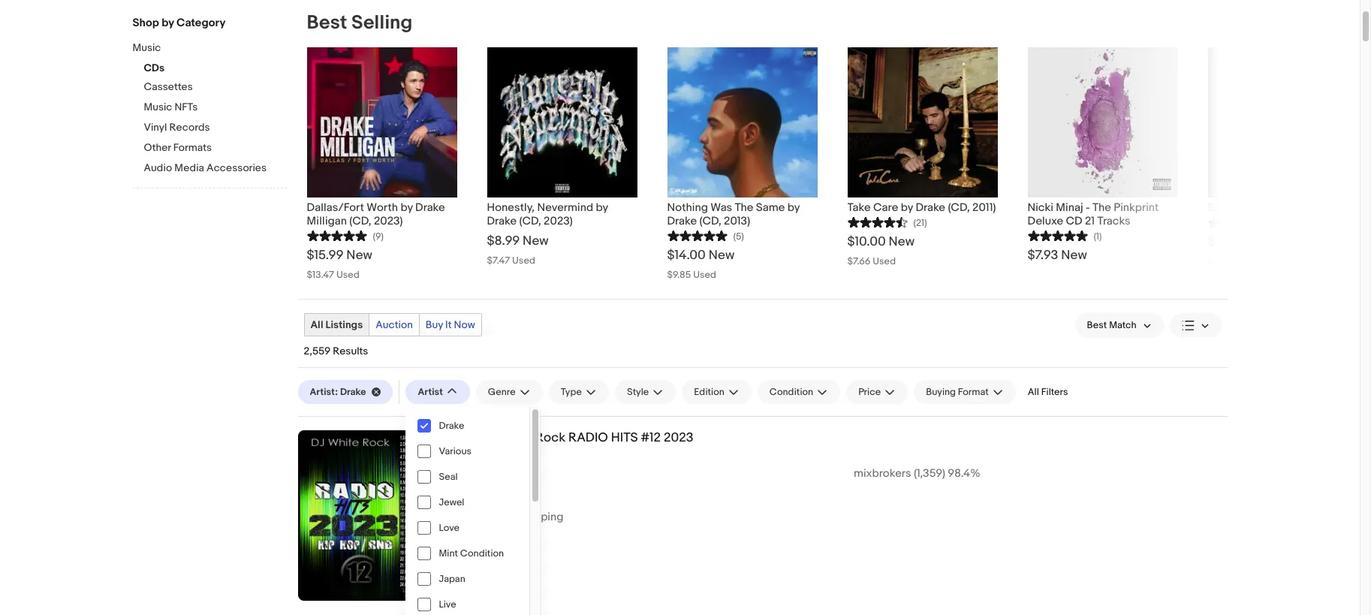 Task type: locate. For each thing, give the bounding box(es) containing it.
all up 2,559
[[311, 318, 323, 331]]

0 horizontal spatial all
[[311, 318, 323, 331]]

used right $9.85
[[693, 269, 716, 281]]

various
[[439, 445, 472, 457]]

buy up +$2.45
[[480, 492, 499, 507]]

take care by drake (cd, 2011) link
[[847, 198, 998, 215]]

$10.00 inside $10.00 buy it now +$2.45 shipping
[[480, 466, 540, 489]]

new inside $10.00 new $7.66 used
[[889, 234, 915, 249]]

new down (1) link on the right of page
[[1061, 248, 1087, 263]]

best selling
[[307, 11, 412, 35]]

new for $10.00 new $7.66 used
[[889, 234, 915, 249]]

0 vertical spatial it
[[445, 318, 452, 331]]

new down (21) link
[[889, 234, 915, 249]]

2018)
[[1329, 201, 1355, 215]]

by right worth
[[401, 201, 413, 215]]

(cd,
[[948, 201, 970, 215], [1304, 201, 1326, 215], [349, 214, 371, 228], [519, 214, 541, 228], [699, 214, 721, 228]]

new down '4.9 out of 5 stars' image
[[1248, 234, 1274, 249]]

used inside honestly, nevermind by drake (cd, 2023) $8.99 new $7.47 used
[[512, 255, 535, 267]]

brand
[[480, 446, 510, 460]]

worth
[[367, 201, 398, 215]]

honestly, nevermind by drake (cd, 2023) $8.99 new $7.47 used
[[487, 201, 608, 267]]

new inside $15.99 new $13.47 used
[[346, 248, 372, 263]]

4.8 out of 5 stars image
[[307, 228, 367, 243], [667, 228, 727, 243]]

4.7 out of 5 stars image
[[847, 215, 908, 229]]

used for $15.99 new
[[336, 269, 360, 281]]

new inside $18.02 new $10.38 used
[[1248, 234, 1274, 249]]

$18.02 new $10.38 used
[[1208, 234, 1274, 267]]

2 4.8 out of 5 stars image from the left
[[667, 228, 727, 243]]

hits
[[611, 430, 638, 445]]

drake inside honestly, nevermind by drake (cd, 2023) $8.99 new $7.47 used
[[487, 214, 517, 228]]

nicki
[[1028, 201, 1054, 215]]

0 horizontal spatial it
[[445, 318, 452, 331]]

dj white rock radio hits #12 2023 link
[[480, 430, 1227, 446]]

2023) inside dallas/fort worth by drake milligan (cd, 2023)
[[374, 214, 403, 228]]

all filters button
[[1022, 380, 1074, 404]]

all inside all filters button
[[1028, 386, 1039, 398]]

music up cds
[[133, 41, 161, 54]]

0 vertical spatial music
[[133, 41, 161, 54]]

audio media accessories link
[[144, 161, 286, 176]]

new down (9) link
[[346, 248, 372, 263]]

drake up (21)
[[916, 201, 945, 215]]

drake up $8.99 on the left top of the page
[[487, 214, 517, 228]]

media
[[174, 161, 204, 174]]

now up shipping on the bottom of the page
[[511, 492, 534, 507]]

new for $18.02 new $10.38 used
[[1248, 234, 1274, 249]]

2011)
[[972, 201, 996, 215]]

honestly, nevermind by drake (cd, 2023) link
[[487, 198, 637, 228]]

$10.00 for $10.00 buy it now +$2.45 shipping
[[480, 466, 540, 489]]

used inside $18.02 new $10.38 used
[[1238, 255, 1261, 267]]

drake right worth
[[415, 201, 445, 215]]

1 horizontal spatial 2023)
[[544, 214, 573, 228]]

0 horizontal spatial the
[[735, 201, 754, 215]]

all filters
[[1028, 386, 1068, 398]]

tracks
[[1098, 214, 1131, 228]]

mixbrokers (1,359) 98.4%
[[854, 466, 981, 480]]

$10.38
[[1208, 255, 1236, 267]]

the
[[735, 201, 754, 215], [1093, 201, 1111, 215]]

0 horizontal spatial 2023)
[[374, 214, 403, 228]]

2 2023) from the left
[[544, 214, 573, 228]]

drake inside "link"
[[340, 386, 366, 398]]

music up vinyl
[[144, 101, 172, 113]]

0 vertical spatial buy
[[426, 318, 443, 331]]

0 vertical spatial now
[[454, 318, 475, 331]]

1 horizontal spatial all
[[1028, 386, 1039, 398]]

2,559
[[304, 345, 331, 357]]

all left 'filters'
[[1028, 386, 1039, 398]]

(21)
[[914, 217, 927, 229]]

new down white
[[512, 446, 535, 460]]

4.8 out of 5 stars image up $15.99
[[307, 228, 367, 243]]

honestly, nevermind by drake (cd, 2023) image
[[487, 47, 637, 198]]

$10.00 down brand
[[480, 466, 540, 489]]

(5)
[[733, 231, 744, 243]]

new
[[523, 234, 549, 249], [889, 234, 915, 249], [1248, 234, 1274, 249], [346, 248, 372, 263], [709, 248, 735, 263], [1061, 248, 1087, 263], [512, 446, 535, 460]]

0 vertical spatial all
[[311, 318, 323, 331]]

$10.00 inside $10.00 new $7.66 used
[[847, 234, 886, 249]]

new for $7.93 new
[[1061, 248, 1087, 263]]

new for $15.99 new $13.47 used
[[346, 248, 372, 263]]

music cds cassettes music nfts vinyl records other formats audio media accessories
[[133, 41, 267, 174]]

the right -
[[1093, 201, 1111, 215]]

2023)
[[374, 214, 403, 228], [544, 214, 573, 228]]

cassettes link
[[144, 80, 286, 95]]

2 the from the left
[[1093, 201, 1111, 215]]

0 horizontal spatial 4.8 out of 5 stars image
[[307, 228, 367, 243]]

audio
[[144, 161, 172, 174]]

1 4.8 out of 5 stars image from the left
[[307, 228, 367, 243]]

98.4%
[[948, 466, 981, 480]]

1 vertical spatial it
[[501, 492, 508, 507]]

all
[[311, 318, 323, 331], [1028, 386, 1039, 398]]

scorpion by drake (cd, 2018) image
[[1208, 47, 1358, 198]]

1 vertical spatial all
[[1028, 386, 1039, 398]]

cds
[[144, 62, 164, 74]]

it right auction
[[445, 318, 452, 331]]

by inside dallas/fort worth by drake milligan (cd, 2023)
[[401, 201, 413, 215]]

live link
[[406, 592, 530, 615]]

music
[[133, 41, 161, 54], [144, 101, 172, 113]]

1 2023) from the left
[[374, 214, 403, 228]]

nicki minaj - the pinkprint deluxe cd 21 tracks
[[1028, 201, 1159, 228]]

seal link
[[406, 464, 530, 490]]

0 horizontal spatial buy
[[426, 318, 443, 331]]

drake inside nothing was the same by drake (cd, 2013)
[[667, 214, 697, 228]]

new right $8.99 on the left top of the page
[[523, 234, 549, 249]]

scorpion by drake (cd, 2018)
[[1208, 201, 1355, 215]]

scorpion by drake (cd, 2018) link
[[1208, 198, 1358, 215]]

dj white rock radio hits #12 2023 image
[[298, 430, 468, 601]]

all for all filters
[[1028, 386, 1039, 398]]

selling
[[351, 11, 412, 35]]

white
[[499, 430, 532, 445]]

drake up various
[[439, 420, 464, 432]]

all inside all listings "link"
[[311, 318, 323, 331]]

it up +$2.45
[[501, 492, 508, 507]]

take care by drake (cd, 2011) image
[[847, 47, 998, 198]]

used inside $10.00 new $7.66 used
[[873, 255, 896, 267]]

live
[[439, 599, 456, 611]]

21
[[1085, 214, 1095, 228]]

buy
[[426, 318, 443, 331], [480, 492, 499, 507]]

4.8 out of 5 stars image for $14.00
[[667, 228, 727, 243]]

auction
[[376, 318, 413, 331]]

artist: drake
[[310, 386, 366, 398]]

0 horizontal spatial $10.00
[[480, 466, 540, 489]]

buy right auction
[[426, 318, 443, 331]]

1 vertical spatial $10.00
[[480, 466, 540, 489]]

mint condition link
[[406, 541, 530, 566]]

1 horizontal spatial it
[[501, 492, 508, 507]]

1 horizontal spatial the
[[1093, 201, 1111, 215]]

$15.99
[[307, 248, 344, 263]]

-
[[1086, 201, 1090, 215]]

used inside $14.00 new $9.85 used
[[693, 269, 716, 281]]

(1,359)
[[914, 466, 945, 480]]

by right same at the right of page
[[788, 201, 800, 215]]

main content
[[298, 11, 1371, 615]]

4.9 out of 5 stars image
[[1208, 215, 1268, 229]]

2023) right honestly,
[[544, 214, 573, 228]]

it inside $10.00 buy it now +$2.45 shipping
[[501, 492, 508, 507]]

drake up $14.00
[[667, 214, 697, 228]]

all listings
[[311, 318, 363, 331]]

0 vertical spatial $10.00
[[847, 234, 886, 249]]

other
[[144, 141, 171, 154]]

$10.00 up $7.66
[[847, 234, 886, 249]]

4.8 out of 5 stars image up $14.00
[[667, 228, 727, 243]]

used right $13.47
[[336, 269, 360, 281]]

used right $7.66
[[873, 255, 896, 267]]

new down "(5)"
[[709, 248, 735, 263]]

(1)
[[1094, 231, 1102, 243]]

1 horizontal spatial 4.8 out of 5 stars image
[[667, 228, 727, 243]]

$9.85
[[667, 269, 691, 281]]

drake right "artist:"
[[340, 386, 366, 398]]

used right $7.47
[[512, 255, 535, 267]]

new inside $14.00 new $9.85 used
[[709, 248, 735, 263]]

all for all listings
[[311, 318, 323, 331]]

japan
[[439, 573, 465, 585]]

now right auction link
[[454, 318, 475, 331]]

used for $10.00 new
[[873, 255, 896, 267]]

formats
[[173, 141, 212, 154]]

auction link
[[370, 314, 419, 336]]

0 horizontal spatial now
[[454, 318, 475, 331]]

category
[[176, 16, 226, 30]]

2023) up (9)
[[374, 214, 403, 228]]

1 vertical spatial now
[[511, 492, 534, 507]]

1 the from the left
[[735, 201, 754, 215]]

$8.99
[[487, 234, 520, 249]]

japan link
[[406, 566, 530, 592]]

1 horizontal spatial now
[[511, 492, 534, 507]]

new inside dj white rock radio hits #12 2023 brand new
[[512, 446, 535, 460]]

milligan
[[307, 214, 347, 228]]

dallas/fort
[[307, 201, 364, 215]]

new inside honestly, nevermind by drake (cd, 2023) $8.99 new $7.47 used
[[523, 234, 549, 249]]

buy inside buy it now link
[[426, 318, 443, 331]]

used inside $15.99 new $13.47 used
[[336, 269, 360, 281]]

1 horizontal spatial buy
[[480, 492, 499, 507]]

by inside nothing was the same by drake (cd, 2013)
[[788, 201, 800, 215]]

1 vertical spatial buy
[[480, 492, 499, 507]]

by right care at right top
[[901, 201, 913, 215]]

other formats link
[[144, 141, 286, 155]]

$14.00 new $9.85 used
[[667, 248, 735, 281]]

the right was
[[735, 201, 754, 215]]

used right $10.38
[[1238, 255, 1261, 267]]

1 horizontal spatial $10.00
[[847, 234, 886, 249]]

love
[[439, 522, 460, 534]]

by right nevermind
[[596, 201, 608, 215]]



Task type: vqa. For each thing, say whether or not it's contained in the screenshot.
NEVERMIND
yes



Task type: describe. For each thing, give the bounding box(es) containing it.
1 vertical spatial music
[[144, 101, 172, 113]]

the inside nicki minaj - the pinkprint deluxe cd 21 tracks
[[1093, 201, 1111, 215]]

dallas/fort worth by drake milligan (cd, 2023)
[[307, 201, 445, 228]]

$14.00
[[667, 248, 706, 263]]

mint condition
[[439, 547, 504, 559]]

nevermind
[[537, 201, 593, 215]]

nothing was the same by drake (cd, 2013) image
[[667, 47, 817, 198]]

used for $14.00 new
[[693, 269, 716, 281]]

4.8 out of 5 stars image for $15.99
[[307, 228, 367, 243]]

shop by category
[[133, 16, 226, 30]]

artist
[[418, 386, 443, 398]]

artist: drake link
[[298, 380, 393, 404]]

by right scorpion
[[1257, 201, 1269, 215]]

main content containing best selling
[[298, 11, 1371, 615]]

$15.99 new $13.47 used
[[307, 248, 372, 281]]

(5) link
[[667, 228, 744, 243]]

$7.93 new
[[1028, 248, 1087, 263]]

nicki minaj - the pinkprint deluxe cd 21 tracks image
[[1028, 48, 1178, 197]]

buy it now
[[426, 318, 475, 331]]

take care by drake (cd, 2011)
[[847, 201, 996, 215]]

deluxe
[[1028, 214, 1063, 228]]

scorpion
[[1208, 201, 1254, 215]]

(cd, inside honestly, nevermind by drake (cd, 2023) $8.99 new $7.47 used
[[519, 214, 541, 228]]

(9) link
[[307, 228, 384, 243]]

buy inside $10.00 buy it now +$2.45 shipping
[[480, 492, 499, 507]]

nfts
[[175, 101, 198, 113]]

mint
[[439, 547, 458, 559]]

artist button
[[406, 380, 470, 404]]

2023) inside honestly, nevermind by drake (cd, 2023) $8.99 new $7.47 used
[[544, 214, 573, 228]]

dallas/fort worth by drake milligan (cd, 2023) link
[[307, 198, 457, 228]]

#12
[[641, 430, 661, 445]]

drake inside dallas/fort worth by drake milligan (cd, 2023)
[[415, 201, 445, 215]]

2023
[[664, 430, 693, 445]]

pinkprint
[[1114, 201, 1159, 215]]

dj
[[480, 430, 496, 445]]

(cd, inside nothing was the same by drake (cd, 2013)
[[699, 214, 721, 228]]

mixbrokers
[[854, 466, 911, 480]]

nothing was the same by drake (cd, 2013)
[[667, 201, 800, 228]]

used for $18.02 new
[[1238, 255, 1261, 267]]

honestly,
[[487, 201, 535, 215]]

buy it now link
[[420, 314, 481, 336]]

care
[[873, 201, 898, 215]]

seal
[[439, 471, 458, 483]]

nicki minaj - the pinkprint deluxe cd 21 tracks link
[[1028, 198, 1178, 228]]

5 out of 5 stars image
[[1028, 228, 1088, 243]]

$7.47
[[487, 255, 510, 267]]

nothing was the same by drake (cd, 2013) link
[[667, 198, 817, 228]]

new for $14.00 new $9.85 used
[[709, 248, 735, 263]]

by right shop
[[162, 16, 174, 30]]

drake right '4.9 out of 5 stars' image
[[1272, 201, 1302, 215]]

artist:
[[310, 386, 338, 398]]

vinyl records link
[[144, 121, 286, 135]]

(cd, inside dallas/fort worth by drake milligan (cd, 2023)
[[349, 214, 371, 228]]

nothing
[[667, 201, 708, 215]]

music link
[[133, 41, 275, 56]]

by inside honestly, nevermind by drake (cd, 2023) $8.99 new $7.47 used
[[596, 201, 608, 215]]

condition
[[460, 547, 504, 559]]

minaj
[[1056, 201, 1083, 215]]

rock
[[535, 430, 566, 445]]

2013)
[[724, 214, 750, 228]]

now inside $10.00 buy it now +$2.45 shipping
[[511, 492, 534, 507]]

filters
[[1041, 386, 1068, 398]]

jewel link
[[406, 490, 530, 515]]

same
[[756, 201, 785, 215]]

take
[[847, 201, 871, 215]]

$10.00 for $10.00 new $7.66 used
[[847, 234, 886, 249]]

(21) link
[[847, 215, 927, 229]]

dallas/fort worth by drake milligan (cd, 2023) image
[[307, 47, 457, 198]]

$10.00 new $7.66 used
[[847, 234, 915, 267]]

dj white rock radio hits #12 2023 brand new
[[480, 430, 693, 460]]

was
[[711, 201, 732, 215]]

+$2.45
[[480, 510, 517, 524]]

shop
[[133, 16, 159, 30]]

$18.02
[[1208, 234, 1245, 249]]

listings
[[326, 318, 363, 331]]

accessories
[[207, 161, 267, 174]]

cassettes
[[144, 80, 193, 93]]

jewel
[[439, 496, 464, 508]]

music nfts link
[[144, 101, 286, 115]]

best
[[307, 11, 347, 35]]

2,559 results
[[304, 345, 368, 357]]

$10.00 buy it now +$2.45 shipping
[[480, 466, 564, 524]]

$13.47
[[307, 269, 334, 281]]

various link
[[406, 439, 530, 464]]

all listings link
[[305, 314, 369, 336]]

shipping
[[519, 510, 564, 524]]

the inside nothing was the same by drake (cd, 2013)
[[735, 201, 754, 215]]



